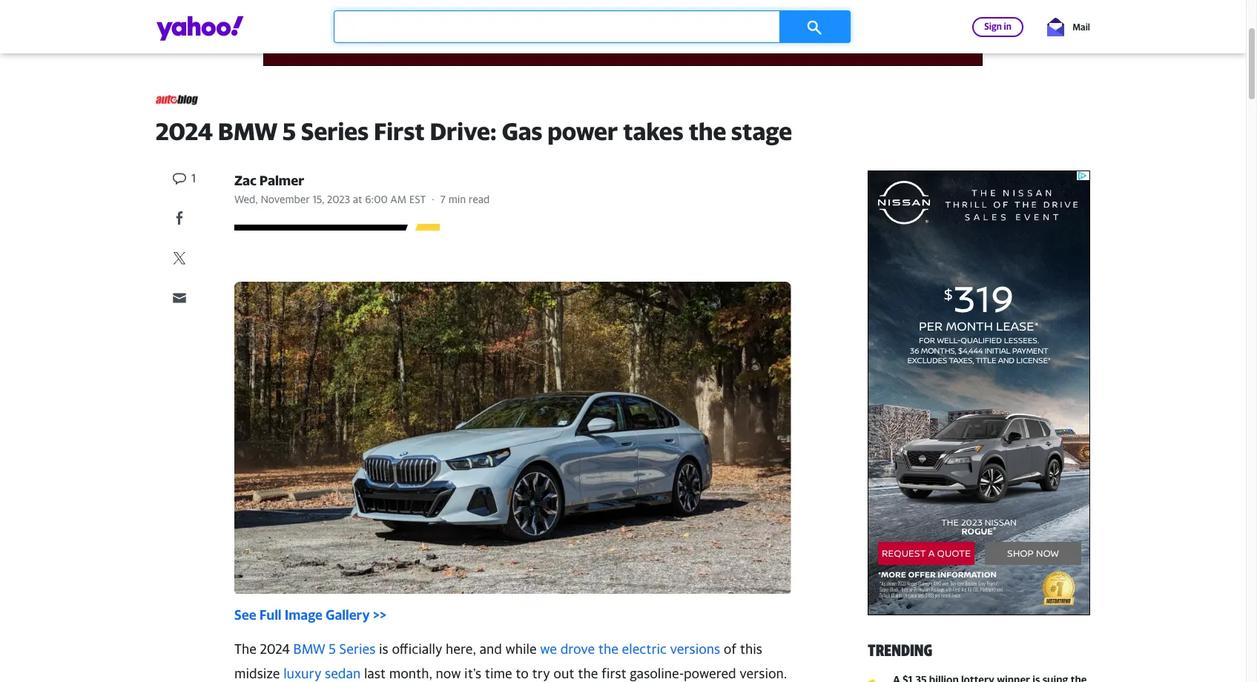 Task type: vqa. For each thing, say whether or not it's contained in the screenshot.
right '5'
yes



Task type: locate. For each thing, give the bounding box(es) containing it.
try
[[532, 666, 550, 682]]

see full image gallery >>
[[234, 607, 387, 623]]

version.
[[740, 666, 787, 682]]

0 vertical spatial the
[[689, 117, 726, 145]]

we drove the electric versions link
[[540, 642, 720, 658]]

gas
[[502, 117, 543, 145]]

15,
[[313, 193, 324, 205]]

advertisement region
[[263, 0, 983, 66], [868, 170, 1090, 615]]

sedan
[[325, 666, 361, 682]]

1 link
[[171, 170, 196, 188]]

zac
[[234, 173, 257, 188]]

bmw up zac
[[218, 117, 278, 145]]

2024 right the
[[260, 642, 290, 658]]

6:00
[[365, 193, 388, 205]]

series up zac palmer wed, november 15, 2023 at 6:00 am est · 7 min read
[[301, 117, 369, 145]]

november
[[261, 193, 310, 205]]

7
[[440, 193, 446, 205]]

2024 bmw 5 series first drive: gas power takes the stage
[[156, 117, 792, 145]]

last month, now it's time to try out the first gasoline-powered version.
[[234, 666, 787, 682]]

autoblog image
[[156, 92, 198, 108]]

is
[[379, 642, 389, 658]]

0 vertical spatial 5
[[283, 117, 296, 145]]

bmw up luxury
[[293, 642, 326, 658]]

gallery
[[326, 607, 370, 623]]

bmw
[[218, 117, 278, 145], [293, 642, 326, 658]]

1 vertical spatial 5
[[329, 642, 336, 658]]

2024
[[156, 117, 213, 145], [260, 642, 290, 658]]

5
[[283, 117, 296, 145], [329, 642, 336, 658]]

officially
[[392, 642, 442, 658]]

the
[[689, 117, 726, 145], [598, 642, 619, 658], [578, 666, 598, 682]]

1 horizontal spatial 5
[[329, 642, 336, 658]]

2024 down autoblog image at the top left
[[156, 117, 213, 145]]

first
[[374, 117, 425, 145]]

takes
[[623, 117, 684, 145]]

5 up palmer
[[283, 117, 296, 145]]

full
[[259, 607, 282, 623]]

1 horizontal spatial bmw
[[293, 642, 326, 658]]

0 vertical spatial series
[[301, 117, 369, 145]]

series
[[301, 117, 369, 145], [339, 642, 376, 658]]

and
[[480, 642, 502, 658]]

advertisement region inside 2024 bmw 5 series first drive: gas power takes the stage article
[[868, 170, 1090, 615]]

1 vertical spatial bmw
[[293, 642, 326, 658]]

1
[[191, 170, 196, 185]]

5 up sedan
[[329, 642, 336, 658]]

0 horizontal spatial bmw
[[218, 117, 278, 145]]

the right out
[[578, 666, 598, 682]]

0 horizontal spatial 5
[[283, 117, 296, 145]]

gasoline-
[[630, 666, 684, 682]]

sign in link
[[973, 17, 1024, 37]]

image
[[285, 607, 323, 623]]

min
[[449, 193, 466, 205]]

series left is
[[339, 642, 376, 658]]

est
[[409, 193, 426, 205]]

2 vertical spatial the
[[578, 666, 598, 682]]

this
[[740, 642, 763, 658]]

mail
[[1073, 21, 1090, 32]]

out
[[554, 666, 575, 682]]

1 vertical spatial series
[[339, 642, 376, 658]]

0 horizontal spatial 2024
[[156, 117, 213, 145]]

toolbar containing sign in
[[949, 15, 1090, 39]]

in
[[1004, 20, 1012, 32]]

now
[[436, 666, 461, 682]]

the up first
[[598, 642, 619, 658]]

power
[[548, 117, 618, 145]]

toolbar
[[949, 15, 1090, 39]]

mail link
[[1047, 17, 1090, 36]]

None search field
[[334, 10, 851, 43]]

1 vertical spatial advertisement region
[[868, 170, 1090, 615]]

versions
[[670, 642, 720, 658]]

the right takes
[[689, 117, 726, 145]]

1 horizontal spatial 2024
[[260, 642, 290, 658]]

sign in
[[985, 20, 1012, 32]]



Task type: describe. For each thing, give the bounding box(es) containing it.
see full image gallery >> link
[[234, 607, 387, 623]]

of
[[724, 642, 737, 658]]

of this midsize
[[234, 642, 763, 682]]

1 vertical spatial 2024
[[260, 642, 290, 658]]

first
[[602, 666, 627, 682]]

stage
[[731, 117, 792, 145]]

drove
[[561, 642, 595, 658]]

2023
[[327, 193, 350, 205]]

we
[[540, 642, 557, 658]]

the
[[234, 642, 257, 658]]

powered
[[684, 666, 736, 682]]

luxury
[[284, 666, 321, 682]]

the 2024 bmw 5 series is officially here, and while we drove the electric versions
[[234, 642, 720, 658]]

bmw 5 series link
[[293, 642, 376, 658]]

sign
[[985, 20, 1002, 32]]

·
[[432, 193, 434, 205]]

am
[[390, 193, 407, 205]]

luxury sedan
[[284, 666, 361, 682]]

drive:
[[430, 117, 497, 145]]

wed,
[[234, 193, 258, 205]]

0 vertical spatial 2024
[[156, 117, 213, 145]]

0 vertical spatial bmw
[[218, 117, 278, 145]]

0 vertical spatial advertisement region
[[263, 0, 983, 66]]

time
[[485, 666, 512, 682]]

luxury sedan link
[[284, 666, 361, 682]]

month,
[[389, 666, 432, 682]]

see
[[234, 607, 256, 623]]

here,
[[446, 642, 476, 658]]

the inside last month, now it's time to try out the first gasoline-powered version.
[[578, 666, 598, 682]]

read
[[469, 193, 490, 205]]

2024 bmw 5 series first drive: gas power takes the stage article
[[156, 91, 1105, 682]]

zac palmer wed, november 15, 2023 at 6:00 am est · 7 min read
[[234, 173, 490, 205]]

to
[[516, 666, 529, 682]]

last
[[364, 666, 386, 682]]

Search query text field
[[334, 10, 851, 43]]

midsize
[[234, 666, 280, 682]]

>>
[[373, 607, 387, 623]]

trending
[[868, 641, 933, 660]]

palmer
[[259, 173, 304, 188]]

while
[[506, 642, 537, 658]]

electric
[[622, 642, 667, 658]]

it's
[[464, 666, 481, 682]]

1 vertical spatial the
[[598, 642, 619, 658]]

at
[[353, 193, 363, 205]]



